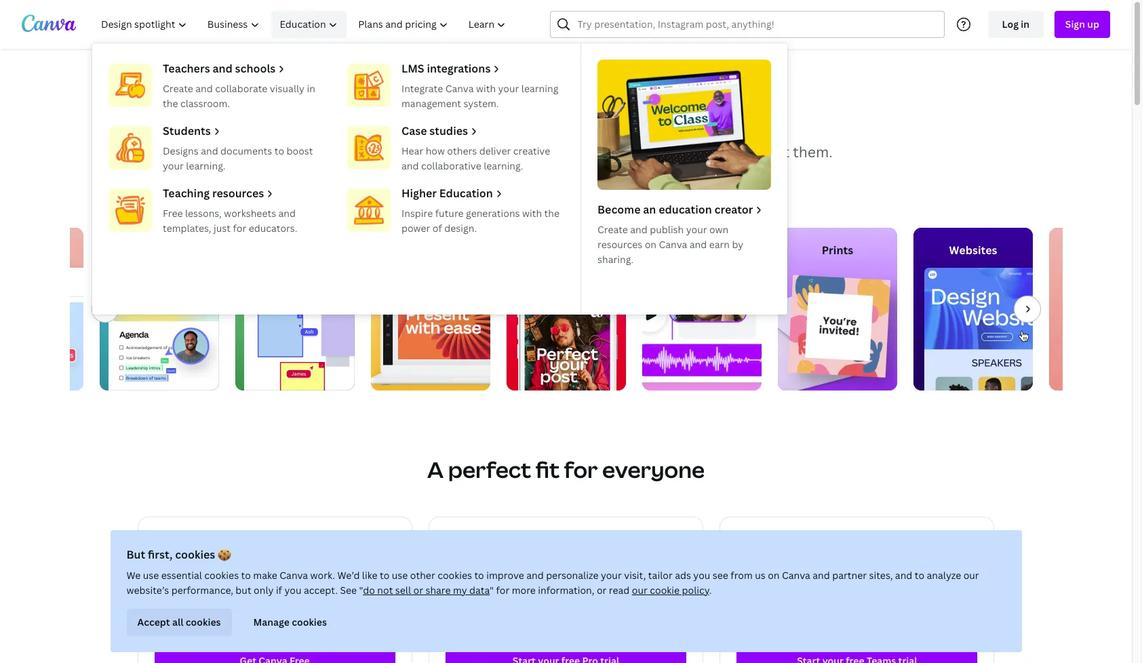 Task type: describe. For each thing, give the bounding box(es) containing it.
for inside free lessons, worksheets and templates, just for educators.
[[233, 222, 246, 235]]

a perfect fit for everyone
[[428, 455, 705, 485]]

other
[[410, 569, 435, 582]]

and left 'partner'
[[813, 569, 830, 582]]

lms
[[402, 61, 425, 76]]

to up education
[[679, 143, 693, 162]]

with inside all the great features of canva pro, plus we think you'll love these features designed to allow teams of all sizes to collaborate with ease.
[[841, 603, 861, 616]]

of inside inspire future generations with the power of design.
[[433, 222, 442, 235]]

.
[[710, 584, 712, 597]]

sites,
[[870, 569, 893, 582]]

management
[[402, 97, 461, 110]]

publish
[[650, 223, 684, 236]]

ease.
[[863, 603, 887, 616]]

their inside for individuals, solopreneurs and freelance designers who want unlimited access to premium content, to create professional designs with ease and scale their productivity.
[[491, 618, 513, 630]]

information,
[[538, 584, 595, 597]]

access
[[584, 588, 615, 601]]

canva inside 'integrate canva with your learning management system.'
[[446, 82, 474, 95]]

up for sign up
[[1088, 18, 1100, 31]]

we'd
[[338, 569, 360, 582]]

and down content,
[[446, 618, 463, 630]]

manage
[[253, 616, 290, 629]]

2 horizontal spatial of
[[967, 588, 976, 601]]

your inside designs and documents to boost your learning.
[[163, 159, 184, 172]]

top level navigation element
[[92, 11, 788, 315]]

Try presentation, Instagram post, anything! search field
[[578, 12, 936, 37]]

cookies inside button
[[292, 616, 327, 629]]

for inside but first, cookies 🍪 dialog
[[496, 584, 510, 597]]

personalize
[[546, 569, 599, 582]]

or left "read"
[[597, 584, 607, 597]]

all inside 'button'
[[172, 616, 184, 629]]

cookie
[[650, 584, 680, 597]]

sign up for free
[[531, 186, 602, 199]]

all
[[737, 573, 749, 586]]

cookies up the 'my' at the bottom of the page
[[438, 569, 472, 582]]

first,
[[148, 548, 173, 563]]

work.
[[311, 569, 335, 582]]

accept all cookies button
[[127, 609, 232, 637]]

and inside free lessons, worksheets and templates, just for educators.
[[279, 207, 296, 220]]

canva up these
[[782, 569, 811, 582]]

you'll
[[737, 588, 762, 601]]

cookies inside 'button'
[[186, 616, 221, 629]]

create for teachers and schools
[[163, 82, 193, 95]]

or left "but"
[[224, 588, 234, 601]]

their inside for anyone to design anything, on their own or with family, friends, or others. no experience required.
[[311, 573, 333, 586]]

learning. inside designs and documents to boost your learning.
[[186, 159, 226, 172]]

higher education
[[402, 186, 493, 201]]

family,
[[154, 588, 185, 601]]

who
[[492, 588, 511, 601]]

integrate
[[402, 82, 443, 95]]

anyone
[[172, 573, 205, 586]]

from
[[731, 569, 753, 582]]

studies
[[430, 124, 468, 138]]

to down the studies
[[440, 143, 455, 162]]

teams
[[936, 588, 964, 601]]

1 horizontal spatial of
[[835, 573, 845, 586]]

or right sell
[[414, 584, 423, 597]]

1 vertical spatial features
[[814, 588, 852, 601]]

sign up for free button
[[520, 179, 613, 206]]

today?
[[674, 81, 789, 125]]

allow
[[910, 588, 934, 601]]

designs inside for individuals, solopreneurs and freelance designers who want unlimited access to premium content, to create professional designs with ease and scale their productivity.
[[589, 603, 624, 616]]

canva up essential
[[154, 539, 205, 561]]

professional inside for individuals, solopreneurs and freelance designers who want unlimited access to premium content, to create professional designs with ease and scale their productivity.
[[530, 603, 587, 616]]

visit,
[[624, 569, 646, 582]]

on inside create and publish your own resources on canva and earn by sharing.
[[645, 238, 657, 251]]

hear how others deliver creative and collaborative learning.
[[402, 145, 551, 172]]

to up 'allow'
[[915, 569, 925, 582]]

and inside the create and collaborate visually in the classroom.
[[196, 82, 213, 95]]

how
[[426, 145, 445, 157]]

with inside for anyone to design anything, on their own or with family, friends, or others. no experience required.
[[369, 573, 389, 586]]

essential
[[161, 569, 202, 582]]

2 " from the left
[[490, 584, 494, 597]]

but
[[236, 584, 252, 597]]

not
[[378, 584, 393, 597]]

with inside inspire future generations with the power of design.
[[523, 207, 542, 220]]

lms integrations
[[402, 61, 491, 76]]

ads
[[675, 569, 691, 582]]

do
[[363, 584, 375, 597]]

0 horizontal spatial resources
[[212, 186, 264, 201]]

and inside hear how others deliver creative and collaborative learning.
[[402, 159, 419, 172]]

only
[[254, 584, 274, 597]]

fit
[[536, 455, 560, 485]]

your inside create and publish your own resources on canva and earn by sharing.
[[687, 223, 708, 236]]

log in
[[1003, 18, 1030, 31]]

collaborate inside the create and collaborate visually in the classroom.
[[215, 82, 268, 95]]

hear
[[402, 145, 424, 157]]

data
[[470, 584, 490, 597]]

0 vertical spatial features
[[795, 573, 833, 586]]

no
[[271, 588, 284, 601]]

for inside button
[[567, 186, 581, 199]]

own inside create and publish your own resources on canva and earn by sharing.
[[710, 223, 729, 236]]

boost
[[287, 145, 313, 157]]

accept.
[[304, 584, 338, 597]]

0 vertical spatial create
[[458, 143, 502, 162]]

manage cookies button
[[243, 609, 338, 637]]

for for for anyone to design anything, on their own or with family, friends, or others. no experience required.
[[154, 573, 169, 586]]

higher
[[402, 186, 437, 201]]

1 vertical spatial you
[[694, 569, 711, 582]]

free lessons, worksheets and templates, just for educators.
[[163, 207, 297, 235]]

or up required.
[[357, 573, 366, 586]]

free
[[583, 186, 602, 199]]

social
[[550, 243, 582, 258]]

website's
[[127, 584, 169, 597]]

with inside 'integrate canva with your learning management system.'
[[476, 82, 496, 95]]

become an education creator
[[598, 202, 754, 217]]

and inside designs and documents to boost your learning.
[[201, 145, 218, 157]]

to inside for anyone to design anything, on their own or with family, friends, or others. no experience required.
[[208, 573, 217, 586]]

classroom.
[[180, 97, 230, 110]]

the inside all the great features of canva pro, plus we think you'll love these features designed to allow teams of all sizes to collaborate with ease.
[[751, 573, 767, 586]]

0 vertical spatial professional
[[505, 143, 590, 162]]

them.
[[793, 143, 833, 162]]

education button
[[271, 11, 347, 38]]

read
[[609, 584, 630, 597]]

learning. inside hear how others deliver creative and collaborative learning.
[[484, 159, 524, 172]]

accept
[[137, 616, 170, 629]]

design.
[[445, 222, 477, 235]]

friends,
[[187, 588, 222, 601]]

sell
[[396, 584, 411, 597]]

teachers
[[163, 61, 210, 76]]

in inside button
[[1022, 18, 1030, 31]]

sign for sign up
[[1066, 18, 1086, 31]]

to down love
[[774, 603, 784, 616]]

1 use from the left
[[143, 569, 159, 582]]

cookies down 🍪
[[204, 569, 239, 582]]

to up data at the left bottom of page
[[475, 569, 484, 582]]

to down plus
[[898, 588, 908, 601]]

make
[[253, 569, 277, 582]]

canva left makes
[[299, 143, 342, 162]]

worksheets
[[224, 207, 276, 220]]

if
[[276, 584, 282, 597]]

all inside all the great features of canva pro, plus we think you'll love these features designed to allow teams of all sizes to collaborate with ease.
[[737, 603, 748, 616]]

required.
[[339, 588, 380, 601]]

the inside inspire future generations with the power of design.
[[545, 207, 560, 220]]

easy
[[406, 143, 437, 162]]

inspire
[[402, 207, 433, 220]]

education inside education dropdown button
[[280, 18, 326, 31]]

my
[[453, 584, 467, 597]]



Task type: locate. For each thing, give the bounding box(es) containing it.
policy
[[682, 584, 710, 597]]

1 horizontal spatial you
[[496, 81, 557, 125]]

1 horizontal spatial create
[[598, 223, 628, 236]]

resources up "sharing."
[[598, 238, 643, 251]]

case studies
[[402, 124, 468, 138]]

0 horizontal spatial learning.
[[186, 159, 226, 172]]

to
[[440, 143, 455, 162], [679, 143, 693, 162], [275, 145, 284, 157], [241, 569, 251, 582], [380, 569, 390, 582], [475, 569, 484, 582], [915, 569, 925, 582], [208, 573, 217, 586], [618, 588, 627, 601], [898, 588, 908, 601], [487, 603, 497, 616], [774, 603, 784, 616]]

creative
[[514, 145, 551, 157]]

designs up free
[[594, 143, 646, 162]]

learning
[[522, 82, 559, 95]]

1 horizontal spatial resources
[[598, 238, 643, 251]]

design for today?
[[563, 81, 667, 125]]

your up "read"
[[601, 569, 622, 582]]

in inside the create and collaborate visually in the classroom.
[[307, 82, 315, 95]]

designs
[[163, 145, 199, 157]]

0 vertical spatial their
[[311, 573, 333, 586]]

you right the if
[[285, 584, 302, 597]]

and up do not sell or share my data " for more information, or read our cookie policy .
[[527, 569, 544, 582]]

for
[[567, 186, 581, 199], [233, 222, 246, 235], [564, 455, 598, 485], [496, 584, 510, 597]]

you up policy
[[694, 569, 711, 582]]

and left the we
[[896, 569, 913, 582]]

free up "but"
[[208, 539, 245, 561]]

prints
[[822, 243, 853, 258]]

their right scale
[[491, 618, 513, 630]]

print
[[756, 143, 790, 162]]

just
[[214, 222, 231, 235]]

collaborate
[[215, 82, 268, 95], [786, 603, 839, 616]]

but
[[127, 548, 145, 563]]

for up family,
[[154, 573, 169, 586]]

0 horizontal spatial for
[[154, 573, 169, 586]]

0 horizontal spatial of
[[433, 222, 442, 235]]

1 vertical spatial of
[[835, 573, 845, 586]]

0 horizontal spatial own
[[335, 573, 354, 586]]

1 horizontal spatial our
[[964, 569, 980, 582]]

1 horizontal spatial education
[[440, 186, 493, 201]]

1 horizontal spatial own
[[710, 223, 729, 236]]

free inside free lessons, worksheets and templates, just for educators.
[[163, 207, 183, 220]]

up
[[1088, 18, 1100, 31], [553, 186, 565, 199]]

1 " from the left
[[359, 584, 363, 597]]

an
[[644, 202, 656, 217]]

and
[[213, 61, 233, 76], [196, 82, 213, 95], [649, 143, 675, 162], [201, 145, 218, 157], [402, 159, 419, 172], [279, 207, 296, 220], [631, 223, 648, 236], [690, 238, 707, 251], [527, 569, 544, 582], [813, 569, 830, 582], [896, 569, 913, 582], [580, 573, 598, 586], [446, 618, 463, 630]]

and up an
[[649, 143, 675, 162]]

1 vertical spatial all
[[172, 616, 184, 629]]

0 horizontal spatial the
[[163, 97, 178, 110]]

"
[[359, 584, 363, 597], [490, 584, 494, 597]]

1 for from the left
[[154, 573, 169, 586]]

and down "hear"
[[402, 159, 419, 172]]

2 vertical spatial of
[[967, 588, 976, 601]]

your inside we use essential cookies to make canva work. we'd like to use other cookies to improve and personalize your visit, tailor ads you see from us on canva and partner sites, and to analyze our website's performance, but only if you accept. see "
[[601, 569, 622, 582]]

0 vertical spatial our
[[964, 569, 980, 582]]

of left sites,
[[835, 573, 845, 586]]

1 vertical spatial education
[[440, 186, 493, 201]]

sign for sign up for free
[[531, 186, 551, 199]]

0 horizontal spatial our
[[632, 584, 648, 597]]

for down improve
[[496, 584, 510, 597]]

of down future
[[433, 222, 442, 235]]

collaborate inside all the great features of canva pro, plus we think you'll love these features designed to allow teams of all sizes to collaborate with ease.
[[786, 603, 839, 616]]

on inside we use essential cookies to make canva work. we'd like to use other cookies to improve and personalize your visit, tailor ads you see from us on canva and partner sites, and to analyze our website's performance, but only if you accept. see "
[[768, 569, 780, 582]]

of
[[433, 222, 442, 235], [835, 573, 845, 586], [967, 588, 976, 601]]

up for sign up for free
[[553, 186, 565, 199]]

create down the become
[[598, 223, 628, 236]]

cookies down experience
[[292, 616, 327, 629]]

learning. up teaching resources
[[186, 159, 226, 172]]

share down today?
[[697, 143, 735, 162]]

1 vertical spatial share
[[426, 584, 451, 597]]

canva up designed
[[847, 573, 875, 586]]

of right teams
[[967, 588, 976, 601]]

1 vertical spatial designs
[[589, 603, 624, 616]]

you up creative
[[496, 81, 557, 125]]

0 vertical spatial the
[[163, 97, 178, 110]]

for up designers at left
[[446, 573, 461, 586]]

education up future
[[440, 186, 493, 201]]

premium
[[630, 588, 671, 601]]

2 vertical spatial you
[[285, 584, 302, 597]]

with down premium
[[626, 603, 646, 616]]

to up "but"
[[241, 569, 251, 582]]

what will you design today?
[[344, 81, 789, 125]]

in right visually
[[307, 82, 315, 95]]

share inside but first, cookies 🍪 dialog
[[426, 584, 451, 597]]

the inside the create and collaborate visually in the classroom.
[[163, 97, 178, 110]]

videos
[[684, 243, 720, 258]]

1 vertical spatial create
[[598, 223, 628, 236]]

2 for from the left
[[446, 573, 461, 586]]

in right log
[[1022, 18, 1030, 31]]

log in button
[[988, 11, 1044, 38]]

our right think
[[964, 569, 980, 582]]

more
[[512, 584, 536, 597]]

use up sell
[[392, 569, 408, 582]]

content,
[[446, 603, 485, 616]]

sign up
[[1066, 18, 1100, 31]]

integrations
[[427, 61, 491, 76]]

1 vertical spatial collaborate
[[786, 603, 839, 616]]

designed
[[854, 588, 896, 601]]

we
[[920, 573, 933, 586]]

collaborate down these
[[786, 603, 839, 616]]

designs down access
[[589, 603, 624, 616]]

see
[[713, 569, 729, 582]]

0 vertical spatial up
[[1088, 18, 1100, 31]]

their up experience
[[311, 573, 333, 586]]

None search field
[[551, 11, 945, 38]]

the right all
[[751, 573, 767, 586]]

own up required.
[[335, 573, 354, 586]]

0 vertical spatial free
[[163, 207, 183, 220]]

0 horizontal spatial in
[[307, 82, 315, 95]]

for inside for individuals, solopreneurs and freelance designers who want unlimited access to premium content, to create professional designs with ease and scale their productivity.
[[446, 573, 461, 586]]

for left free
[[567, 186, 581, 199]]

free up "templates," on the top left of page
[[163, 207, 183, 220]]

perfect
[[448, 455, 532, 485]]

teaching
[[163, 186, 210, 201]]

collaborative
[[421, 159, 482, 172]]

0 horizontal spatial you
[[285, 584, 302, 597]]

future
[[435, 207, 464, 220]]

0 horizontal spatial design
[[220, 573, 250, 586]]

1 vertical spatial free
[[208, 539, 245, 561]]

anything,
[[252, 573, 295, 586]]

to down freelance on the right
[[618, 588, 627, 601]]

1 horizontal spatial free
[[208, 539, 245, 561]]

0 vertical spatial education
[[280, 18, 326, 31]]

education up visually
[[280, 18, 326, 31]]

experience
[[286, 588, 336, 601]]

canva inside all the great features of canva pro, plus we think you'll love these features designed to allow teams of all sizes to collaborate with ease.
[[847, 573, 875, 586]]

create down teachers
[[163, 82, 193, 95]]

all right accept
[[172, 616, 184, 629]]

0 vertical spatial designs
[[594, 143, 646, 162]]

our cookie policy link
[[632, 584, 710, 597]]

the down sign up for free button
[[545, 207, 560, 220]]

with up "system."
[[476, 82, 496, 95]]

and down an
[[631, 223, 648, 236]]

create down want
[[499, 603, 528, 616]]

0 horizontal spatial up
[[553, 186, 565, 199]]

2 horizontal spatial you
[[694, 569, 711, 582]]

0 vertical spatial collaborate
[[215, 82, 268, 95]]

the up students
[[163, 97, 178, 110]]

1 vertical spatial resources
[[598, 238, 643, 251]]

our down the visit,
[[632, 584, 648, 597]]

and left earn
[[690, 238, 707, 251]]

on right us
[[768, 569, 780, 582]]

others
[[447, 145, 477, 157]]

with
[[476, 82, 496, 95], [523, 207, 542, 220], [369, 573, 389, 586], [626, 603, 646, 616], [841, 603, 861, 616]]

0 horizontal spatial education
[[280, 18, 326, 31]]

like
[[362, 569, 378, 582]]

1 vertical spatial in
[[307, 82, 315, 95]]

to down who
[[487, 603, 497, 616]]

create down the studies
[[458, 143, 502, 162]]

use up website's
[[143, 569, 159, 582]]

1 vertical spatial the
[[545, 207, 560, 220]]

1 horizontal spatial on
[[645, 238, 657, 251]]

1 horizontal spatial for
[[446, 573, 461, 586]]

1 vertical spatial create
[[499, 603, 528, 616]]

1 vertical spatial up
[[553, 186, 565, 199]]

0 horizontal spatial sign
[[531, 186, 551, 199]]

0 vertical spatial sign
[[1066, 18, 1086, 31]]

your
[[498, 82, 519, 95], [163, 159, 184, 172], [687, 223, 708, 236], [601, 569, 622, 582]]

log
[[1003, 18, 1019, 31]]

create
[[163, 82, 193, 95], [598, 223, 628, 236]]

will
[[437, 81, 489, 125]]

0 horizontal spatial collaborate
[[215, 82, 268, 95]]

2 use from the left
[[392, 569, 408, 582]]

educators.
[[249, 222, 297, 235]]

0 horizontal spatial their
[[311, 573, 333, 586]]

1 learning. from the left
[[186, 159, 226, 172]]

1 vertical spatial sign
[[531, 186, 551, 199]]

design for anything,
[[220, 573, 250, 586]]

0 vertical spatial in
[[1022, 18, 1030, 31]]

0 horizontal spatial share
[[426, 584, 451, 597]]

for inside for anyone to design anything, on their own or with family, friends, or others. no experience required.
[[154, 573, 169, 586]]

learning. down the deliver
[[484, 159, 524, 172]]

canva up the if
[[280, 569, 308, 582]]

the
[[163, 97, 178, 110], [545, 207, 560, 220], [751, 573, 767, 586]]

🍪
[[218, 548, 231, 563]]

and up access
[[580, 573, 598, 586]]

your down designs
[[163, 159, 184, 172]]

cookies up essential
[[175, 548, 215, 563]]

2 vertical spatial the
[[751, 573, 767, 586]]

canva down integrations
[[446, 82, 474, 95]]

to left the boost
[[275, 145, 284, 157]]

with right generations
[[523, 207, 542, 220]]

sign down creative
[[531, 186, 551, 199]]

templates,
[[163, 222, 211, 235]]

by
[[733, 238, 744, 251]]

with up required.
[[369, 573, 389, 586]]

on down publish
[[645, 238, 657, 251]]

productivity.
[[515, 618, 574, 630]]

sizes
[[750, 603, 772, 616]]

1 vertical spatial their
[[491, 618, 513, 630]]

" inside we use essential cookies to make canva work. we'd like to use other cookies to improve and personalize your visit, tailor ads you see from us on canva and partner sites, and to analyze our website's performance, but only if you accept. see "
[[359, 584, 363, 597]]

canva down publish
[[659, 238, 688, 251]]

canva
[[446, 82, 474, 95], [299, 143, 342, 162], [659, 238, 688, 251], [154, 539, 205, 561], [280, 569, 308, 582], [782, 569, 811, 582], [847, 573, 875, 586]]

1 vertical spatial our
[[632, 584, 648, 597]]

0 horizontal spatial free
[[163, 207, 183, 220]]

create and publish your own resources on canva and earn by sharing.
[[598, 223, 744, 266]]

generations
[[466, 207, 520, 220]]

visually
[[270, 82, 305, 95]]

1 vertical spatial own
[[335, 573, 354, 586]]

0 vertical spatial share
[[697, 143, 735, 162]]

sign right log in
[[1066, 18, 1086, 31]]

it
[[392, 143, 402, 162]]

but first, cookies 🍪
[[127, 548, 231, 563]]

with inside for individuals, solopreneurs and freelance designers who want unlimited access to premium content, to create professional designs with ease and scale their productivity.
[[626, 603, 646, 616]]

teachers and schools
[[163, 61, 276, 76]]

we use essential cookies to make canva work. we'd like to use other cookies to improve and personalize your visit, tailor ads you see from us on canva and partner sites, and to analyze our website's performance, but only if you accept. see "
[[127, 569, 980, 597]]

1 horizontal spatial learning.
[[484, 159, 524, 172]]

professional down unlimited
[[530, 603, 587, 616]]

love
[[764, 588, 784, 601]]

performance,
[[171, 584, 233, 597]]

our inside we use essential cookies to make canva work. we'd like to use other cookies to improve and personalize your visit, tailor ads you see from us on canva and partner sites, and to analyze our website's performance, but only if you accept. see "
[[964, 569, 980, 582]]

sign inside button
[[531, 186, 551, 199]]

resources up worksheets
[[212, 186, 264, 201]]

education menu
[[92, 43, 788, 315]]

and up the create and collaborate visually in the classroom.
[[213, 61, 233, 76]]

education
[[659, 202, 712, 217]]

websites
[[949, 243, 998, 258]]

1 horizontal spatial all
[[737, 603, 748, 616]]

1 horizontal spatial use
[[392, 569, 408, 582]]

0 horizontal spatial create
[[163, 82, 193, 95]]

your inside 'integrate canva with your learning management system.'
[[498, 82, 519, 95]]

0 vertical spatial create
[[163, 82, 193, 95]]

cookies down the friends,
[[186, 616, 221, 629]]

to inside designs and documents to boost your learning.
[[275, 145, 284, 157]]

case
[[402, 124, 427, 138]]

1 horizontal spatial design
[[563, 81, 667, 125]]

canva makes it easy to create professional designs and to share or print them.
[[299, 143, 833, 162]]

0 horizontal spatial all
[[172, 616, 184, 629]]

0 vertical spatial design
[[563, 81, 667, 125]]

" right see on the bottom of page
[[359, 584, 363, 597]]

1 horizontal spatial collaborate
[[786, 603, 839, 616]]

want
[[514, 588, 536, 601]]

use
[[143, 569, 159, 582], [392, 569, 408, 582]]

1 vertical spatial professional
[[530, 603, 587, 616]]

for
[[154, 573, 169, 586], [446, 573, 461, 586]]

1 horizontal spatial their
[[491, 618, 513, 630]]

own up earn
[[710, 223, 729, 236]]

makes
[[346, 143, 389, 162]]

and right designs
[[201, 145, 218, 157]]

1 horizontal spatial share
[[697, 143, 735, 162]]

all down you'll
[[737, 603, 748, 616]]

do not sell or share my data " for more information, or read our cookie policy .
[[363, 584, 712, 597]]

power
[[402, 222, 431, 235]]

1 horizontal spatial up
[[1088, 18, 1100, 31]]

and up educators. at the left of page
[[279, 207, 296, 220]]

up inside button
[[553, 186, 565, 199]]

a
[[428, 455, 444, 485]]

2 horizontal spatial the
[[751, 573, 767, 586]]

for anyone to design anything, on their own or with family, friends, or others. no experience required.
[[154, 573, 389, 601]]

designs and documents to boost your learning.
[[163, 145, 313, 172]]

create inside the create and collaborate visually in the classroom.
[[163, 82, 193, 95]]

for for for individuals, solopreneurs and freelance designers who want unlimited access to premium content, to create professional designs with ease and scale their productivity.
[[446, 573, 461, 586]]

pro,
[[878, 573, 896, 586]]

1 vertical spatial design
[[220, 573, 250, 586]]

1 horizontal spatial the
[[545, 207, 560, 220]]

0 vertical spatial resources
[[212, 186, 264, 201]]

own inside for anyone to design anything, on their own or with family, friends, or others. no experience required.
[[335, 573, 354, 586]]

create inside for individuals, solopreneurs and freelance designers who want unlimited access to premium content, to create professional designs with ease and scale their productivity.
[[499, 603, 528, 616]]

with left ease.
[[841, 603, 861, 616]]

up inside "button"
[[1088, 18, 1100, 31]]

0 horizontal spatial on
[[297, 573, 309, 586]]

design inside for anyone to design anything, on their own or with family, friends, or others. no experience required.
[[220, 573, 250, 586]]

do not sell or share my data link
[[363, 584, 490, 597]]

1 horizontal spatial "
[[490, 584, 494, 597]]

0 horizontal spatial use
[[143, 569, 159, 582]]

plus
[[898, 573, 918, 586]]

collaborate down schools
[[215, 82, 268, 95]]

0 vertical spatial you
[[496, 81, 557, 125]]

2 horizontal spatial on
[[768, 569, 780, 582]]

and up the classroom.
[[196, 82, 213, 95]]

for right fit at the left bottom of page
[[564, 455, 598, 485]]

features up these
[[795, 573, 833, 586]]

or left print
[[738, 143, 753, 162]]

sign up button
[[1055, 11, 1111, 38]]

your up "system."
[[498, 82, 519, 95]]

canva inside create and publish your own resources on canva and earn by sharing.
[[659, 238, 688, 251]]

education
[[280, 18, 326, 31], [440, 186, 493, 201]]

on inside for anyone to design anything, on their own or with family, friends, or others. no experience required.
[[297, 573, 309, 586]]

2 learning. from the left
[[484, 159, 524, 172]]

to right like
[[380, 569, 390, 582]]

0 vertical spatial of
[[433, 222, 442, 235]]

for individuals, solopreneurs and freelance designers who want unlimited access to premium content, to create professional designs with ease and scale their productivity.
[[446, 573, 671, 630]]

resources inside create and publish your own resources on canva and earn by sharing.
[[598, 238, 643, 251]]

on up experience
[[297, 573, 309, 586]]

professional up sign up for free
[[505, 143, 590, 162]]

1 horizontal spatial sign
[[1066, 18, 1086, 31]]

but first, cookies 🍪 dialog
[[110, 531, 1022, 653]]

0 vertical spatial all
[[737, 603, 748, 616]]

create inside create and publish your own resources on canva and earn by sharing.
[[598, 223, 628, 236]]

manage cookies
[[253, 616, 327, 629]]

education inside education menu
[[440, 186, 493, 201]]

0 horizontal spatial "
[[359, 584, 363, 597]]

create for become an education creator
[[598, 223, 628, 236]]

your up videos
[[687, 223, 708, 236]]

sign inside "button"
[[1066, 18, 1086, 31]]

0 vertical spatial own
[[710, 223, 729, 236]]

1 horizontal spatial in
[[1022, 18, 1030, 31]]



Task type: vqa. For each thing, say whether or not it's contained in the screenshot.
"designs" inside For individuals, solopreneurs and freelance designers who want unlimited access to premium content, to create professional designs with ease and scale their productivity.
yes



